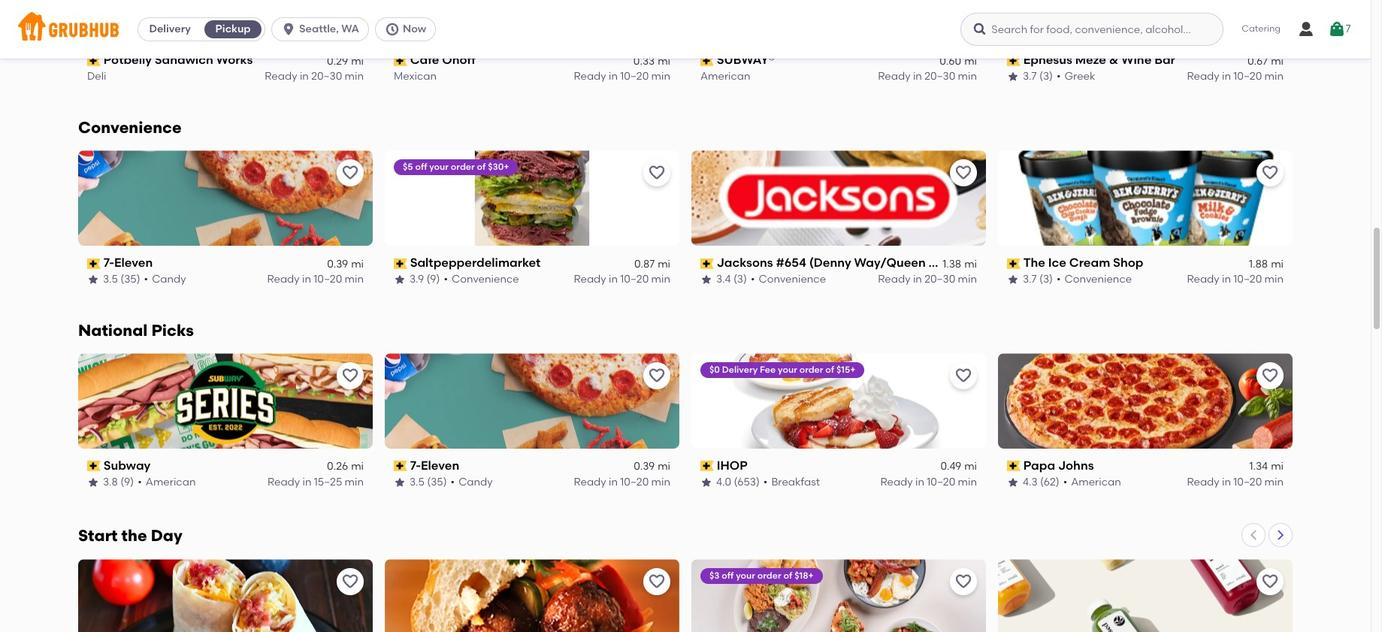 Task type: describe. For each thing, give the bounding box(es) containing it.
10–20 for 7-eleven subscription pass icon
[[621, 476, 649, 489]]

3.8
[[103, 476, 118, 489]]

cafe onoff logo image
[[692, 559, 987, 632]]

$0 delivery fee your order of $15+
[[710, 365, 856, 375]]

0.26 mi
[[327, 461, 364, 473]]

to
[[1246, 577, 1257, 590]]

national picks
[[78, 321, 194, 340]]

(3) for the
[[1040, 273, 1053, 286]]

ready for subscription pass icon associated with subway®
[[878, 70, 911, 83]]

in for subscription pass image corresponding to subway
[[303, 476, 312, 489]]

ready in 15–25 min
[[268, 476, 364, 489]]

min down 1.88 mi
[[1265, 273, 1284, 286]]

15–25
[[314, 476, 342, 489]]

seattle, wa button
[[272, 17, 375, 41]]

cream
[[1070, 256, 1111, 270]]

1.88 mi
[[1250, 258, 1284, 270]]

0.39 for subscription pass image related to 7-eleven
[[327, 258, 348, 270]]

onoff
[[442, 53, 476, 67]]

jacksons
[[717, 256, 773, 270]]

1.34 mi
[[1250, 461, 1284, 473]]

ready for subscription pass image related to jacksons #654 (denny way/queen anne ave)
[[878, 273, 911, 286]]

catering button
[[1232, 12, 1292, 46]]

proceed
[[1200, 577, 1243, 590]]

3.5 for subscription pass image related to 7-eleven
[[103, 273, 118, 286]]

• american for papa johns
[[1064, 476, 1122, 489]]

ready for subscription pass image associated with ihop
[[881, 476, 913, 489]]

greek
[[1065, 70, 1096, 83]]

star icon image for subscription pass image related to saltpepperdelimarket
[[394, 274, 406, 286]]

3.4
[[717, 273, 731, 286]]

4.0
[[717, 476, 732, 489]]

in for subscription pass image related to saltpepperdelimarket
[[609, 273, 618, 286]]

(35) for subscription pass image related to 7-eleven
[[121, 273, 140, 286]]

0.60 mi
[[940, 55, 977, 67]]

(3) for jacksons
[[734, 273, 747, 286]]

in for cafe onoff's subscription pass icon
[[609, 70, 618, 83]]

• convenience for the ice cream shop
[[1057, 273, 1133, 286]]

potbelly
[[104, 53, 152, 67]]

10–20 for ephesus meze & wine bar subscription pass image
[[1234, 70, 1263, 83]]

10–20 for subscription pass image associated with ihop
[[927, 476, 956, 489]]

convenience for the ice cream shop
[[1065, 273, 1133, 286]]

convenience for jacksons #654 (denny way/queen anne ave)
[[759, 273, 826, 286]]

0.33
[[634, 55, 655, 67]]

1 vertical spatial eleven
[[421, 459, 460, 473]]

fee
[[760, 365, 776, 375]]

ready in 20–30 min for subway®
[[878, 70, 977, 83]]

the
[[122, 526, 147, 545]]

• for subscription pass image corresponding to subway
[[138, 476, 142, 489]]

jacksons #654 (denny way/queen anne ave)
[[717, 256, 990, 270]]

$3
[[710, 571, 720, 581]]

seattle,
[[299, 23, 339, 35]]

7
[[1346, 22, 1352, 35]]

$18+
[[795, 571, 814, 581]]

ice
[[1049, 256, 1067, 270]]

0 vertical spatial eleven
[[114, 256, 153, 270]]

catering
[[1242, 24, 1281, 34]]

potbelly sandwich works
[[104, 53, 253, 67]]

(653)
[[734, 476, 760, 489]]

delivery inside button
[[149, 23, 191, 35]]

• convenience for saltpepperdelimarket
[[444, 273, 519, 286]]

start the day
[[78, 526, 183, 545]]

3.5 (35) for subscription pass image related to 7-eleven
[[103, 273, 140, 286]]

in for subscription pass image related to jacksons #654 (denny way/queen anne ave)
[[913, 273, 922, 286]]

• for ephesus meze & wine bar subscription pass image
[[1057, 70, 1061, 83]]

4.3
[[1023, 476, 1038, 489]]

now button
[[375, 17, 442, 41]]

• american for subway
[[138, 476, 196, 489]]

0.87 mi
[[635, 258, 671, 270]]

min down 0.49 mi
[[958, 476, 977, 489]]

ready for subscription pass icon for papa johns
[[1188, 476, 1220, 489]]

min down 0.26 mi
[[345, 476, 364, 489]]

subway
[[104, 459, 151, 473]]

0.26
[[327, 461, 348, 473]]

$5
[[403, 162, 413, 172]]

johns
[[1059, 459, 1094, 473]]

3.7 for ephesus meze & wine bar
[[1023, 70, 1037, 83]]

1 horizontal spatial 7-eleven
[[410, 459, 460, 473]]

$0
[[710, 365, 720, 375]]

star icon image for subscription pass image related to 7-eleven
[[87, 274, 99, 286]]

ready for subscription pass image related to 7-eleven
[[267, 273, 300, 286]]

subscription pass image for saltpepperdelimarket
[[394, 258, 407, 269]]

0.29
[[327, 55, 348, 67]]

$3 off your order of $18+
[[710, 571, 814, 581]]

10–20 for subscription pass image related to saltpepperdelimarket
[[621, 273, 649, 286]]

order for $18+
[[758, 571, 782, 581]]

20–30 for potbelly sandwich works
[[311, 70, 342, 83]]

min down 0.87 mi
[[652, 273, 671, 286]]

order for $30+
[[451, 162, 475, 172]]

pickup button
[[202, 17, 265, 41]]

way/queen
[[855, 256, 926, 270]]

convenience for saltpepperdelimarket
[[452, 273, 519, 286]]

10–20 for cafe onoff's subscription pass icon
[[621, 70, 649, 83]]

star icon image for subscription pass image for the ice cream shop
[[1008, 274, 1020, 286]]

2 horizontal spatial of
[[826, 365, 835, 375]]

anne
[[929, 256, 960, 270]]

bar
[[1155, 53, 1176, 67]]

star icon image for ephesus meze & wine bar subscription pass image
[[1008, 71, 1020, 83]]

min down 1.34 mi
[[1265, 476, 1284, 489]]

proceed to checkout button
[[1154, 571, 1355, 598]]

subscription pass image for cafe onoff
[[394, 55, 407, 66]]

subscription pass image for ephesus meze & wine bar
[[1008, 55, 1021, 66]]

3.9
[[410, 273, 424, 286]]

in for subscription pass icon associated with subway®
[[913, 70, 922, 83]]

min down 1.38 mi
[[958, 273, 977, 286]]

your for $5 off your order of $30+
[[430, 162, 449, 172]]

ready in 20–30 min for potbelly sandwich works
[[265, 70, 364, 83]]

papa johns
[[1024, 459, 1094, 473]]

svg image
[[973, 22, 988, 37]]

3.7 (3) for the
[[1023, 273, 1053, 286]]

in for subscription pass icon for papa johns
[[1223, 476, 1232, 489]]

subscription pass image for subway
[[87, 461, 101, 472]]

0.39 mi for 7-eleven subscription pass icon
[[634, 461, 671, 473]]

1 horizontal spatial american
[[701, 70, 751, 83]]

$30+
[[488, 162, 509, 172]]

ready for subscription pass image corresponding to subway
[[268, 476, 300, 489]]

(9) for saltpepperdelimarket
[[427, 273, 440, 286]]

0.49 mi
[[941, 461, 977, 473]]

in for subscription pass image associated with ihop
[[916, 476, 925, 489]]

3.8 (9)
[[103, 476, 134, 489]]

0.49
[[941, 461, 962, 473]]

(denny
[[810, 256, 852, 270]]

star icon image for subscription pass image associated with ihop
[[701, 477, 713, 489]]

ready for cafe onoff's subscription pass icon
[[574, 70, 607, 83]]

shop
[[1114, 256, 1144, 270]]

$15+
[[837, 365, 856, 375]]

0.67
[[1248, 55, 1269, 67]]

convenience down the deli
[[78, 118, 182, 137]]

• greek
[[1057, 70, 1096, 83]]

4.0 (653)
[[717, 476, 760, 489]]

main navigation navigation
[[0, 0, 1371, 59]]

wine
[[1122, 53, 1152, 67]]

off for $5
[[415, 162, 427, 172]]

subscription pass image for subway®
[[701, 55, 714, 66]]

subscription pass image for 7-eleven
[[87, 258, 101, 269]]

3.5 (35) for 7-eleven subscription pass icon
[[410, 476, 447, 489]]

the
[[1024, 256, 1046, 270]]

jacksons #654 (denny way/queen anne ave) logo image
[[692, 151, 987, 246]]

1.38
[[943, 258, 962, 270]]

7-eleven logo image for 7-eleven subscription pass icon
[[385, 354, 680, 449]]

svg image for 7
[[1328, 20, 1346, 38]]

$5 off your order of $30+
[[403, 162, 509, 172]]

ready for 7-eleven subscription pass icon
[[574, 476, 607, 489]]

day
[[151, 526, 183, 545]]

2 horizontal spatial order
[[800, 365, 824, 375]]

1 horizontal spatial 7-
[[410, 459, 421, 473]]

3.5 for 7-eleven subscription pass icon
[[410, 476, 425, 489]]

ave)
[[963, 256, 990, 270]]

0.39 mi for subscription pass image related to 7-eleven
[[327, 258, 364, 270]]

1.88
[[1250, 258, 1269, 270]]



Task type: locate. For each thing, give the bounding box(es) containing it.
0.39 for 7-eleven subscription pass icon
[[634, 461, 655, 473]]

• american down the subway
[[138, 476, 196, 489]]

• convenience down #654
[[751, 273, 826, 286]]

0 horizontal spatial eleven
[[114, 256, 153, 270]]

2 • convenience from the left
[[751, 273, 826, 286]]

american down the subway
[[146, 476, 196, 489]]

1 vertical spatial (9)
[[121, 476, 134, 489]]

2 horizontal spatial your
[[778, 365, 798, 375]]

subway  logo image
[[78, 354, 373, 449]]

3.5 (35)
[[103, 273, 140, 286], [410, 476, 447, 489]]

(9) for subway
[[121, 476, 134, 489]]

0 horizontal spatial • candy
[[144, 273, 186, 286]]

0 vertical spatial delivery
[[149, 23, 191, 35]]

of left $15+
[[826, 365, 835, 375]]

1 vertical spatial (35)
[[427, 476, 447, 489]]

0 horizontal spatial off
[[415, 162, 427, 172]]

20–30
[[311, 70, 342, 83], [925, 70, 956, 83], [925, 273, 956, 286]]

your right $5
[[430, 162, 449, 172]]

cafe onoff
[[410, 53, 476, 67]]

(9) right 3.9
[[427, 273, 440, 286]]

american down subway®
[[701, 70, 751, 83]]

1 horizontal spatial • american
[[1064, 476, 1122, 489]]

• for subscription pass image for the ice cream shop
[[1057, 273, 1061, 286]]

min down '0.29 mi' on the left top of the page
[[345, 70, 364, 83]]

star icon image for subscription pass image related to jacksons #654 (denny way/queen anne ave)
[[701, 274, 713, 286]]

2 horizontal spatial american
[[1072, 476, 1122, 489]]

candy
[[152, 273, 186, 286], [459, 476, 493, 489]]

1 horizontal spatial off
[[722, 571, 734, 581]]

1 vertical spatial off
[[722, 571, 734, 581]]

order left $15+
[[800, 365, 824, 375]]

10–20
[[621, 70, 649, 83], [1234, 70, 1263, 83], [314, 273, 342, 286], [621, 273, 649, 286], [1234, 273, 1263, 286], [621, 476, 649, 489], [927, 476, 956, 489], [1234, 476, 1263, 489]]

breakfast
[[772, 476, 820, 489]]

• for subscription pass image related to saltpepperdelimarket
[[444, 273, 448, 286]]

1 vertical spatial 0.39
[[634, 461, 655, 473]]

1 horizontal spatial 0.39 mi
[[634, 461, 671, 473]]

min
[[345, 70, 364, 83], [652, 70, 671, 83], [958, 70, 977, 83], [1265, 70, 1284, 83], [345, 273, 364, 286], [652, 273, 671, 286], [958, 273, 977, 286], [1265, 273, 1284, 286], [345, 476, 364, 489], [652, 476, 671, 489], [958, 476, 977, 489], [1265, 476, 1284, 489]]

0 horizontal spatial • convenience
[[444, 273, 519, 286]]

in
[[300, 70, 309, 83], [609, 70, 618, 83], [913, 70, 922, 83], [1223, 70, 1232, 83], [302, 273, 311, 286], [609, 273, 618, 286], [913, 273, 922, 286], [1223, 273, 1232, 286], [303, 476, 312, 489], [609, 476, 618, 489], [916, 476, 925, 489], [1223, 476, 1232, 489]]

subscription pass image for jacksons #654 (denny way/queen anne ave)
[[701, 258, 714, 269]]

ready for subscription pass image related to saltpepperdelimarket
[[574, 273, 607, 286]]

2 3.7 (3) from the top
[[1023, 273, 1053, 286]]

min left 3.9
[[345, 273, 364, 286]]

1 vertical spatial 7-eleven
[[410, 459, 460, 473]]

7-eleven logo image for subscription pass image related to 7-eleven
[[78, 151, 373, 246]]

7-eleven logo image
[[78, 151, 373, 246], [385, 354, 680, 449]]

american for papa johns
[[1072, 476, 1122, 489]]

3.4 (3)
[[717, 273, 747, 286]]

0.39 mi
[[327, 258, 364, 270], [634, 461, 671, 473]]

#654
[[776, 256, 807, 270]]

0 horizontal spatial of
[[477, 162, 486, 172]]

subscription pass image for potbelly sandwich works
[[87, 55, 101, 66]]

1 horizontal spatial order
[[758, 571, 782, 581]]

subscription pass image left ihop
[[701, 461, 714, 472]]

0 vertical spatial your
[[430, 162, 449, 172]]

subscription pass image left saltpepperdelimarket in the left of the page
[[394, 258, 407, 269]]

subscription pass image up the deli
[[87, 55, 101, 66]]

meze
[[1076, 53, 1107, 67]]

1 horizontal spatial • candy
[[451, 476, 493, 489]]

0 vertical spatial 0.39 mi
[[327, 258, 364, 270]]

svg image inside now button
[[385, 22, 400, 37]]

saltpepperdelimarket logo image
[[385, 151, 680, 246]]

sabroso burrito logo image
[[78, 559, 373, 632]]

subway®
[[717, 53, 775, 67]]

• for subscription pass image related to jacksons #654 (denny way/queen anne ave)
[[751, 273, 755, 286]]

wa
[[342, 23, 359, 35]]

2 • american from the left
[[1064, 476, 1122, 489]]

american for subway
[[146, 476, 196, 489]]

2 vertical spatial order
[[758, 571, 782, 581]]

1 vertical spatial 3.7
[[1023, 273, 1037, 286]]

7-eleven
[[104, 256, 153, 270], [410, 459, 460, 473]]

1 vertical spatial 3.5
[[410, 476, 425, 489]]

(3) for ephesus
[[1040, 70, 1053, 83]]

0 vertical spatial of
[[477, 162, 486, 172]]

4.3 (62)
[[1023, 476, 1060, 489]]

0 horizontal spatial 0.39
[[327, 258, 348, 270]]

mexican
[[394, 70, 437, 83]]

in for 7-eleven subscription pass icon
[[609, 476, 618, 489]]

min down 0.33 mi
[[652, 70, 671, 83]]

subscription pass image left the subway
[[87, 461, 101, 472]]

20–30 for jacksons #654 (denny way/queen anne ave)
[[925, 273, 956, 286]]

delivery up potbelly sandwich works
[[149, 23, 191, 35]]

pickup
[[216, 23, 251, 35]]

0 vertical spatial (35)
[[121, 273, 140, 286]]

order left $18+
[[758, 571, 782, 581]]

1 horizontal spatial delivery
[[722, 365, 758, 375]]

convenience down saltpepperdelimarket in the left of the page
[[452, 273, 519, 286]]

1 vertical spatial • candy
[[451, 476, 493, 489]]

0 horizontal spatial 3.5 (35)
[[103, 273, 140, 286]]

subscription pass image left subway®
[[701, 55, 714, 66]]

0.67 mi
[[1248, 55, 1284, 67]]

in for ephesus meze & wine bar subscription pass image
[[1223, 70, 1232, 83]]

0 vertical spatial candy
[[152, 273, 186, 286]]

0.29 mi
[[327, 55, 364, 67]]

1.38 mi
[[943, 258, 977, 270]]

national
[[78, 321, 148, 340]]

7 button
[[1328, 16, 1352, 43]]

(3)
[[1040, 70, 1053, 83], [734, 273, 747, 286], [1040, 273, 1053, 286]]

your right fee
[[778, 365, 798, 375]]

sandwich
[[155, 53, 213, 67]]

delivery button
[[138, 17, 202, 41]]

1.34
[[1250, 461, 1269, 473]]

20–30 for subway®
[[925, 70, 956, 83]]

1 vertical spatial 3.7 (3)
[[1023, 273, 1053, 286]]

min down 0.67 mi
[[1265, 70, 1284, 83]]

off right $5
[[415, 162, 427, 172]]

of for $30+
[[477, 162, 486, 172]]

0 horizontal spatial 7-
[[104, 256, 114, 270]]

• for subscription pass image associated with ihop
[[764, 476, 768, 489]]

of
[[477, 162, 486, 172], [826, 365, 835, 375], [784, 571, 793, 581]]

1 vertical spatial 7-
[[410, 459, 421, 473]]

ready for subscription pass icon related to potbelly sandwich works
[[265, 70, 297, 83]]

3.7 down the ephesus
[[1023, 70, 1037, 83]]

checkout
[[1259, 577, 1309, 590]]

1 horizontal spatial 3.5
[[410, 476, 425, 489]]

seattle, wa
[[299, 23, 359, 35]]

• for subscription pass image related to 7-eleven
[[144, 273, 148, 286]]

your for $3 off your order of $18+
[[736, 571, 756, 581]]

ihop
[[717, 459, 748, 473]]

subscription pass image up 'mexican'
[[394, 55, 407, 66]]

star icon image for subscription pass image corresponding to subway
[[87, 477, 99, 489]]

subscription pass image for ihop
[[701, 461, 714, 472]]

convenience down #654
[[759, 273, 826, 286]]

1 horizontal spatial candy
[[459, 476, 493, 489]]

1 vertical spatial of
[[826, 365, 835, 375]]

0 vertical spatial 3.7 (3)
[[1023, 70, 1053, 83]]

• candy
[[144, 273, 186, 286], [451, 476, 493, 489]]

0 horizontal spatial delivery
[[149, 23, 191, 35]]

delivery right the $0
[[722, 365, 758, 375]]

1 horizontal spatial your
[[736, 571, 756, 581]]

off right the $3
[[722, 571, 734, 581]]

(3) down the ephesus
[[1040, 70, 1053, 83]]

Search for food, convenience, alcohol... search field
[[961, 13, 1224, 46]]

your right the $3
[[736, 571, 756, 581]]

off for $3
[[722, 571, 734, 581]]

1 vertical spatial delivery
[[722, 365, 758, 375]]

3.7 (3) down the ephesus
[[1023, 70, 1053, 83]]

0 vertical spatial • candy
[[144, 273, 186, 286]]

2 vertical spatial of
[[784, 571, 793, 581]]

3.9 (9)
[[410, 273, 440, 286]]

american down the 'johns'
[[1072, 476, 1122, 489]]

3.7 (3) for ephesus
[[1023, 70, 1053, 83]]

0 vertical spatial off
[[415, 162, 427, 172]]

candy for 7-eleven subscription pass icon
[[459, 476, 493, 489]]

0 horizontal spatial 3.5
[[103, 273, 118, 286]]

0.33 mi
[[634, 55, 671, 67]]

10–20 for subscription pass image related to 7-eleven
[[314, 273, 342, 286]]

picks
[[151, 321, 194, 340]]

delivery
[[149, 23, 191, 35], [722, 365, 758, 375]]

1 • convenience from the left
[[444, 273, 519, 286]]

subscription pass image left papa
[[1008, 461, 1021, 472]]

1 horizontal spatial eleven
[[421, 459, 460, 473]]

0 horizontal spatial • american
[[138, 476, 196, 489]]

svg image for seattle, wa
[[281, 22, 296, 37]]

(35)
[[121, 273, 140, 286], [427, 476, 447, 489]]

subscription pass image for 7-eleven
[[394, 461, 407, 472]]

1 horizontal spatial 3.5 (35)
[[410, 476, 447, 489]]

(9)
[[427, 273, 440, 286], [121, 476, 134, 489]]

1 vertical spatial your
[[778, 365, 798, 375]]

3.7 down the
[[1023, 273, 1037, 286]]

3.7 (3) down the
[[1023, 273, 1053, 286]]

subscription pass image left the ephesus
[[1008, 55, 1021, 66]]

(3) down "ice"
[[1040, 273, 1053, 286]]

svg image inside seattle, wa button
[[281, 22, 296, 37]]

0 horizontal spatial (35)
[[121, 273, 140, 286]]

1 horizontal spatial 0.39
[[634, 461, 655, 473]]

ready for subscription pass image for the ice cream shop
[[1188, 273, 1220, 286]]

3.5
[[103, 273, 118, 286], [410, 476, 425, 489]]

papa johns logo image
[[999, 354, 1293, 449]]

0 vertical spatial 7-
[[104, 256, 114, 270]]

the ice cream shop
[[1024, 256, 1144, 270]]

0 horizontal spatial (9)
[[121, 476, 134, 489]]

1 horizontal spatial 7-eleven logo image
[[385, 354, 680, 449]]

subscription pass image
[[87, 55, 101, 66], [394, 55, 407, 66], [701, 55, 714, 66], [394, 461, 407, 472], [1008, 461, 1021, 472]]

0 vertical spatial (9)
[[427, 273, 440, 286]]

1 3.7 from the top
[[1023, 70, 1037, 83]]

pressed retail logo image
[[999, 559, 1293, 632]]

of left $18+
[[784, 571, 793, 581]]

0 vertical spatial 7-eleven logo image
[[78, 151, 373, 246]]

1 horizontal spatial of
[[784, 571, 793, 581]]

• convenience for jacksons #654 (denny way/queen anne ave)
[[751, 273, 826, 286]]

min down 0.60 mi
[[958, 70, 977, 83]]

0 horizontal spatial your
[[430, 162, 449, 172]]

ephesus meze & wine bar
[[1024, 53, 1176, 67]]

ready in 20–30 min down anne
[[878, 273, 977, 286]]

order left $30+
[[451, 162, 475, 172]]

0.87
[[635, 258, 655, 270]]

pane pane sandwiches logo image
[[385, 559, 680, 632]]

subscription pass image right 0.26 mi
[[394, 461, 407, 472]]

subscription pass image up national
[[87, 258, 101, 269]]

works
[[216, 53, 253, 67]]

2 vertical spatial your
[[736, 571, 756, 581]]

2 horizontal spatial • convenience
[[1057, 273, 1133, 286]]

of for $18+
[[784, 571, 793, 581]]

of left $30+
[[477, 162, 486, 172]]

0 vertical spatial 3.7
[[1023, 70, 1037, 83]]

10–20 for subscription pass icon for papa johns
[[1234, 476, 1263, 489]]

1 horizontal spatial (9)
[[427, 273, 440, 286]]

3.7
[[1023, 70, 1037, 83], [1023, 273, 1037, 286]]

• american down the 'johns'
[[1064, 476, 1122, 489]]

deli
[[87, 70, 106, 83]]

0.39
[[327, 258, 348, 270], [634, 461, 655, 473]]

the ice cream shop logo image
[[999, 151, 1293, 246]]

in for subscription pass icon related to potbelly sandwich works
[[300, 70, 309, 83]]

3.7 (3)
[[1023, 70, 1053, 83], [1023, 273, 1053, 286]]

1 vertical spatial 3.5 (35)
[[410, 476, 447, 489]]

ready in 20–30 min down 0.60
[[878, 70, 977, 83]]

mi
[[351, 55, 364, 67], [658, 55, 671, 67], [965, 55, 977, 67], [1272, 55, 1284, 67], [351, 258, 364, 270], [658, 258, 671, 270], [965, 258, 977, 270], [1272, 258, 1284, 270], [351, 461, 364, 473], [658, 461, 671, 473], [965, 461, 977, 473], [1272, 461, 1284, 473]]

• convenience down cream
[[1057, 273, 1133, 286]]

20–30 down 0.60
[[925, 70, 956, 83]]

ready in 20–30 min for jacksons #654 (denny way/queen anne ave)
[[878, 273, 977, 286]]

ready
[[265, 70, 297, 83], [574, 70, 607, 83], [878, 70, 911, 83], [1188, 70, 1220, 83], [267, 273, 300, 286], [574, 273, 607, 286], [878, 273, 911, 286], [1188, 273, 1220, 286], [268, 476, 300, 489], [574, 476, 607, 489], [881, 476, 913, 489], [1188, 476, 1220, 489]]

20–30 down 0.29
[[311, 70, 342, 83]]

(3) right 3.4
[[734, 273, 747, 286]]

eleven
[[114, 256, 153, 270], [421, 459, 460, 473]]

cafe
[[410, 53, 439, 67]]

• convenience
[[444, 273, 519, 286], [751, 273, 826, 286], [1057, 273, 1133, 286]]

off
[[415, 162, 427, 172], [722, 571, 734, 581]]

svg image for now
[[385, 22, 400, 37]]

caret left icon image
[[1248, 529, 1260, 541]]

0 vertical spatial order
[[451, 162, 475, 172]]

in for subscription pass image related to 7-eleven
[[302, 273, 311, 286]]

subscription pass image left jacksons
[[701, 258, 714, 269]]

• convenience down saltpepperdelimarket in the left of the page
[[444, 273, 519, 286]]

1 3.7 (3) from the top
[[1023, 70, 1053, 83]]

subscription pass image
[[1008, 55, 1021, 66], [87, 258, 101, 269], [394, 258, 407, 269], [701, 258, 714, 269], [1008, 258, 1021, 269], [87, 461, 101, 472], [701, 461, 714, 472]]

caret right icon image
[[1275, 529, 1287, 541]]

svg image
[[1298, 20, 1316, 38], [1328, 20, 1346, 38], [281, 22, 296, 37], [385, 22, 400, 37]]

&
[[1110, 53, 1119, 67]]

• candy for 7-eleven subscription pass icon
[[451, 476, 493, 489]]

0 vertical spatial 3.5
[[103, 273, 118, 286]]

0 horizontal spatial american
[[146, 476, 196, 489]]

now
[[403, 23, 427, 35]]

ready in 20–30 min down 0.29
[[265, 70, 364, 83]]

3.7 for the ice cream shop
[[1023, 273, 1037, 286]]

0 horizontal spatial 0.39 mi
[[327, 258, 364, 270]]

in for subscription pass image for the ice cream shop
[[1223, 273, 1232, 286]]

• breakfast
[[764, 476, 820, 489]]

your
[[430, 162, 449, 172], [778, 365, 798, 375], [736, 571, 756, 581]]

3 • convenience from the left
[[1057, 273, 1133, 286]]

1 horizontal spatial (35)
[[427, 476, 447, 489]]

0 horizontal spatial 7-eleven logo image
[[78, 151, 373, 246]]

0 vertical spatial 7-eleven
[[104, 256, 153, 270]]

0 vertical spatial 3.5 (35)
[[103, 273, 140, 286]]

1 vertical spatial 0.39 mi
[[634, 461, 671, 473]]

1 vertical spatial candy
[[459, 476, 493, 489]]

1 vertical spatial 7-eleven logo image
[[385, 354, 680, 449]]

min left 4.0
[[652, 476, 671, 489]]

1 • american from the left
[[138, 476, 196, 489]]

star icon image
[[1008, 71, 1020, 83], [87, 274, 99, 286], [394, 274, 406, 286], [701, 274, 713, 286], [1008, 274, 1020, 286], [87, 477, 99, 489], [394, 477, 406, 489], [701, 477, 713, 489], [1008, 477, 1020, 489]]

american
[[701, 70, 751, 83], [146, 476, 196, 489], [1072, 476, 1122, 489]]

10–20 for subscription pass image for the ice cream shop
[[1234, 273, 1263, 286]]

20–30 down anne
[[925, 273, 956, 286]]

(62)
[[1041, 476, 1060, 489]]

2 3.7 from the top
[[1023, 273, 1037, 286]]

1 vertical spatial order
[[800, 365, 824, 375]]

ready for ephesus meze & wine bar subscription pass image
[[1188, 70, 1220, 83]]

candy for subscription pass image related to 7-eleven
[[152, 273, 186, 286]]

0 horizontal spatial candy
[[152, 273, 186, 286]]

subscription pass image for papa johns
[[1008, 461, 1021, 472]]

ready in 10–20 min
[[574, 70, 671, 83], [1188, 70, 1284, 83], [267, 273, 364, 286], [574, 273, 671, 286], [1188, 273, 1284, 286], [574, 476, 671, 489], [881, 476, 977, 489], [1188, 476, 1284, 489]]

1 horizontal spatial • convenience
[[751, 273, 826, 286]]

svg image inside 7 button
[[1328, 20, 1346, 38]]

(9) down the subway
[[121, 476, 134, 489]]

7- up national
[[104, 256, 114, 270]]

convenience down cream
[[1065, 273, 1133, 286]]

subscription pass image left the
[[1008, 258, 1021, 269]]

save this restaurant image
[[341, 164, 359, 182], [648, 164, 666, 182], [955, 164, 973, 182], [1262, 164, 1280, 182], [341, 367, 359, 385], [648, 367, 666, 385], [955, 367, 973, 385], [1262, 367, 1280, 385], [341, 573, 359, 591], [648, 573, 666, 591], [955, 573, 973, 591], [1262, 573, 1280, 591]]

• candy for subscription pass image related to 7-eleven
[[144, 273, 186, 286]]

start
[[78, 526, 118, 545]]

0 vertical spatial 0.39
[[327, 258, 348, 270]]

(35) for 7-eleven subscription pass icon
[[427, 476, 447, 489]]

ready in 20–30 min
[[265, 70, 364, 83], [878, 70, 977, 83], [878, 273, 977, 286]]

7- right 0.26 mi
[[410, 459, 421, 473]]

0 horizontal spatial 7-eleven
[[104, 256, 153, 270]]

ephesus
[[1024, 53, 1073, 67]]

proceed to checkout
[[1200, 577, 1309, 590]]

0 horizontal spatial order
[[451, 162, 475, 172]]

saltpepperdelimarket
[[410, 256, 541, 270]]

subscription pass image for the ice cream shop
[[1008, 258, 1021, 269]]

ihop logo image
[[692, 354, 987, 449]]



Task type: vqa. For each thing, say whether or not it's contained in the screenshot.
Near
no



